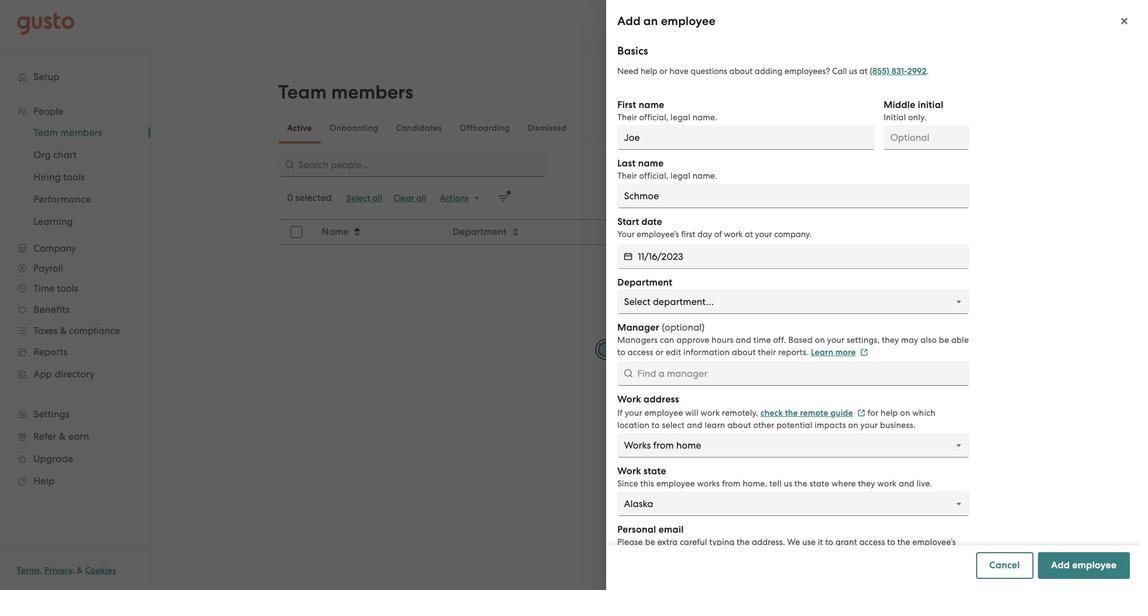 Task type: locate. For each thing, give the bounding box(es) containing it.
0 vertical spatial official,
[[640, 113, 669, 123]]

on down opens in a new tab image
[[849, 421, 859, 431]]

0 vertical spatial work
[[725, 230, 743, 240]]

about down remotely,
[[728, 421, 752, 431]]

1 horizontal spatial access
[[860, 538, 886, 548]]

careful
[[680, 538, 708, 548]]

1 vertical spatial department
[[618, 277, 673, 289]]

name. for first name
[[693, 113, 718, 123]]

0 vertical spatial their
[[618, 113, 637, 123]]

information
[[684, 348, 730, 358]]

1 horizontal spatial be
[[940, 336, 950, 346]]

1 vertical spatial work
[[618, 466, 642, 478]]

0 vertical spatial or
[[660, 66, 668, 76]]

active
[[287, 123, 312, 133]]

cookies button
[[85, 565, 116, 578]]

0 vertical spatial legal
[[671, 113, 691, 123]]

1 horizontal spatial they
[[882, 336, 900, 346]]

help inside for help on which location to select and learn about other potential impacts on your business.
[[881, 409, 899, 419]]

1 horizontal spatial help
[[881, 409, 899, 419]]

work inside start date your employee's first day of work at your company.
[[725, 230, 743, 240]]

or left edit
[[656, 348, 664, 358]]

1 horizontal spatial on
[[849, 421, 859, 431]]

Select all rows on this page checkbox
[[284, 220, 309, 245]]

guide
[[831, 409, 854, 419]]

us right call on the top of the page
[[850, 66, 858, 76]]

0 vertical spatial help
[[641, 66, 658, 76]]

0 vertical spatial us
[[850, 66, 858, 76]]

first
[[682, 230, 696, 240]]

0 horizontal spatial access
[[628, 348, 654, 358]]

and left live.
[[899, 479, 915, 490]]

work up if
[[618, 394, 642, 406]]

privacy link
[[44, 566, 73, 577]]

2 vertical spatial about
[[728, 421, 752, 431]]

add inside add a team member button
[[908, 89, 927, 100]]

, left "privacy" link
[[40, 566, 42, 577]]

if your employee will work remotely,
[[618, 409, 759, 419]]

1 vertical spatial employee's
[[913, 538, 957, 548]]

dismissed button
[[519, 115, 576, 142]]

clear all button
[[388, 190, 432, 207]]

their inside last name their official, legal name.
[[618, 171, 637, 181]]

and inside work state since this employee works from home, tell us the state where they work and live.
[[899, 479, 915, 490]]

1 vertical spatial name
[[638, 158, 664, 169]]

to right it
[[826, 538, 834, 548]]

new notifications image
[[498, 193, 509, 204], [498, 193, 509, 204]]

1 name. from the top
[[693, 113, 718, 123]]

all inside button
[[373, 193, 382, 204]]

state up this
[[644, 466, 667, 478]]

2 vertical spatial add
[[1052, 560, 1071, 572]]

2 name. from the top
[[693, 171, 718, 181]]

2 vertical spatial on
[[849, 421, 859, 431]]

help for or
[[641, 66, 658, 76]]

at
[[860, 66, 868, 76], [745, 230, 754, 240]]

hours
[[712, 336, 734, 346]]

help
[[641, 66, 658, 76], [881, 409, 899, 419]]

add an employee
[[618, 14, 716, 28]]

2 official, from the top
[[640, 171, 669, 181]]

member
[[963, 89, 1001, 100]]

be right also
[[940, 336, 950, 346]]

1 vertical spatial name.
[[693, 171, 718, 181]]

employee's
[[637, 230, 679, 240], [913, 538, 957, 548]]

official, for last name
[[640, 171, 669, 181]]

add
[[618, 14, 641, 28], [908, 89, 927, 100], [1052, 560, 1071, 572]]

personal email please be extra careful typing the address. we use it to grant access to the employee's sensitive information.
[[618, 525, 957, 559]]

2 horizontal spatial and
[[899, 479, 915, 490]]

2 work from the top
[[618, 466, 642, 478]]

1 vertical spatial at
[[745, 230, 754, 240]]

at right "of"
[[745, 230, 754, 240]]

state left where
[[810, 479, 830, 490]]

1 horizontal spatial ,
[[73, 566, 75, 577]]

0 vertical spatial they
[[882, 336, 900, 346]]

1 horizontal spatial at
[[860, 66, 868, 76]]

all inside button
[[417, 193, 427, 204]]

1 vertical spatial about
[[732, 348, 756, 358]]

0 vertical spatial name.
[[693, 113, 718, 123]]

0 horizontal spatial at
[[745, 230, 754, 240]]

1 horizontal spatial work
[[725, 230, 743, 240]]

add inside add employee button
[[1052, 560, 1071, 572]]

official,
[[640, 113, 669, 123], [640, 171, 669, 181]]

official, inside last name their official, legal name.
[[640, 171, 669, 181]]

0 horizontal spatial and
[[687, 421, 703, 431]]

they inside the managers can approve hours and time off. based on your settings, they may also be able to access or edit information about their reports.
[[882, 336, 900, 346]]

be inside personal email please be extra careful typing the address. we use it to grant access to the employee's sensitive information.
[[645, 538, 656, 548]]

to down managers
[[618, 348, 626, 358]]

company.
[[775, 230, 812, 240]]

help right need
[[641, 66, 658, 76]]

0 vertical spatial employee's
[[637, 230, 679, 240]]

name for last name
[[638, 158, 664, 169]]

work up since
[[618, 466, 642, 478]]

they right where
[[859, 479, 876, 490]]

manager
[[618, 322, 660, 334]]

us right tell at the bottom right of the page
[[784, 479, 793, 490]]

name. up start date your employee's first day of work at your company.
[[693, 171, 718, 181]]

legal inside last name their official, legal name.
[[671, 171, 691, 181]]

last
[[618, 158, 636, 169]]

their down last
[[618, 171, 637, 181]]

1 horizontal spatial us
[[850, 66, 858, 76]]

us inside work state since this employee works from home, tell us the state where they work and live.
[[784, 479, 793, 490]]

onboarding
[[330, 123, 379, 133]]

check the remote guide
[[761, 409, 854, 419]]

selected
[[295, 192, 332, 204]]

cancel
[[990, 560, 1021, 572]]

their
[[758, 348, 777, 358]]

to left select
[[652, 421, 660, 431]]

work up learn
[[701, 409, 720, 419]]

your left company. on the right
[[756, 230, 773, 240]]

dismissed
[[528, 123, 567, 133]]

cookies
[[85, 566, 116, 577]]

2 horizontal spatial work
[[878, 479, 897, 490]]

based
[[789, 336, 813, 346]]

their
[[618, 113, 637, 123], [618, 171, 637, 181]]

or left have
[[660, 66, 668, 76]]

1 vertical spatial state
[[810, 479, 830, 490]]

0 vertical spatial department
[[453, 226, 507, 238]]

an
[[644, 14, 658, 28]]

1 vertical spatial work
[[701, 409, 720, 419]]

about down time at bottom right
[[732, 348, 756, 358]]

1 vertical spatial add
[[908, 89, 927, 100]]

1 work from the top
[[618, 394, 642, 406]]

2 their from the top
[[618, 171, 637, 181]]

department inside 'button'
[[453, 226, 507, 238]]

1 official, from the top
[[640, 113, 669, 123]]

for help on which location to select and learn about other potential impacts on your business.
[[618, 409, 936, 431]]

all right select
[[373, 193, 382, 204]]

approve
[[677, 336, 710, 346]]

employment type
[[769, 226, 847, 238]]

their inside first name their official, legal name.
[[618, 113, 637, 123]]

your inside the managers can approve hours and time off. based on your settings, they may also be able to access or edit information about their reports.
[[828, 336, 845, 346]]

name. up first name field
[[693, 113, 718, 123]]

work left live.
[[878, 479, 897, 490]]

on up business.
[[901, 409, 911, 419]]

1 vertical spatial they
[[859, 479, 876, 490]]

no
[[625, 347, 638, 358]]

or
[[660, 66, 668, 76], [656, 348, 664, 358]]

2 horizontal spatial add
[[1052, 560, 1071, 572]]

1 vertical spatial legal
[[671, 171, 691, 181]]

impacts
[[815, 421, 847, 431]]

Search people... field
[[278, 153, 546, 177]]

0 vertical spatial access
[[628, 348, 654, 358]]

2992
[[908, 66, 927, 76]]

may
[[902, 336, 919, 346]]

first
[[618, 99, 637, 111]]

be left extra
[[645, 538, 656, 548]]

0 horizontal spatial add
[[618, 14, 641, 28]]

0 vertical spatial be
[[940, 336, 950, 346]]

access right grant
[[860, 538, 886, 548]]

access down managers
[[628, 348, 654, 358]]

1 vertical spatial their
[[618, 171, 637, 181]]

offboarding
[[460, 123, 510, 133]]

work state since this employee works from home, tell us the state where they work and live.
[[618, 466, 933, 490]]

0 horizontal spatial ,
[[40, 566, 42, 577]]

0 horizontal spatial all
[[373, 193, 382, 204]]

and left time at bottom right
[[736, 336, 752, 346]]

home image
[[17, 13, 75, 35]]

0 horizontal spatial department
[[453, 226, 507, 238]]

personal
[[618, 525, 657, 536]]

1 vertical spatial or
[[656, 348, 664, 358]]

1 horizontal spatial department
[[618, 277, 673, 289]]

name right last
[[638, 158, 664, 169]]

0 vertical spatial and
[[736, 336, 752, 346]]

add for add an employee
[[618, 14, 641, 28]]

0 horizontal spatial be
[[645, 538, 656, 548]]

1 their from the top
[[618, 113, 637, 123]]

0 horizontal spatial they
[[859, 479, 876, 490]]

1 vertical spatial access
[[860, 538, 886, 548]]

about inside the managers can approve hours and time off. based on your settings, they may also be able to access or edit information about their reports.
[[732, 348, 756, 358]]

0 vertical spatial on
[[815, 336, 826, 346]]

we
[[788, 538, 801, 548]]

1 horizontal spatial state
[[810, 479, 830, 490]]

work inside work state since this employee works from home, tell us the state where they work and live.
[[878, 479, 897, 490]]

add a team member
[[908, 89, 1001, 100]]

privacy
[[44, 566, 73, 577]]

2 all from the left
[[417, 193, 427, 204]]

1 horizontal spatial add
[[908, 89, 927, 100]]

2 legal from the top
[[671, 171, 691, 181]]

this
[[641, 479, 655, 490]]

at left (855)
[[860, 66, 868, 76]]

name.
[[693, 113, 718, 123], [693, 171, 718, 181]]

they left may
[[882, 336, 900, 346]]

the
[[786, 409, 799, 419], [795, 479, 808, 490], [737, 538, 750, 548], [898, 538, 911, 548]]

name up team members 'tab list'
[[639, 99, 665, 111]]

us
[[850, 66, 858, 76], [784, 479, 793, 490]]

about left adding
[[730, 66, 753, 76]]

employee inside work state since this employee works from home, tell us the state where they work and live.
[[657, 479, 695, 490]]

check the remote guide link
[[761, 409, 866, 419]]

name inside last name their official, legal name.
[[638, 158, 664, 169]]

opens in a new tab image
[[861, 349, 869, 357]]

access inside the managers can approve hours and time off. based on your settings, they may also be able to access or edit information about their reports.
[[628, 348, 654, 358]]

work
[[725, 230, 743, 240], [701, 409, 720, 419], [878, 479, 897, 490]]

legal
[[671, 113, 691, 123], [671, 171, 691, 181]]

0 vertical spatial name
[[639, 99, 665, 111]]

legal for last name
[[671, 171, 691, 181]]

all for select all
[[373, 193, 382, 204]]

, left &
[[73, 566, 75, 577]]

legal inside first name their official, legal name.
[[671, 113, 691, 123]]

your down for
[[861, 421, 879, 431]]

can
[[660, 336, 675, 346]]

your
[[756, 230, 773, 240], [828, 336, 845, 346], [625, 409, 643, 419], [861, 421, 879, 431]]

learn
[[705, 421, 726, 431]]

0 horizontal spatial work
[[701, 409, 720, 419]]

to inside the managers can approve hours and time off. based on your settings, they may also be able to access or edit information about their reports.
[[618, 348, 626, 358]]

name. inside first name their official, legal name.
[[693, 113, 718, 123]]

official, inside first name their official, legal name.
[[640, 113, 669, 123]]

information.
[[654, 549, 702, 559]]

their down first
[[618, 113, 637, 123]]

initial
[[884, 113, 907, 123]]

their for last
[[618, 171, 637, 181]]

1 legal from the top
[[671, 113, 691, 123]]

account menu element
[[927, 0, 1125, 47]]

on up learn
[[815, 336, 826, 346]]

basics
[[618, 45, 649, 57]]

select all
[[347, 193, 382, 204]]

add employee
[[1052, 560, 1117, 572]]

1 all from the left
[[373, 193, 382, 204]]

team
[[278, 81, 327, 104]]

1 vertical spatial and
[[687, 421, 703, 431]]

have
[[670, 66, 689, 76]]

1 horizontal spatial and
[[736, 336, 752, 346]]

name for first name
[[639, 99, 665, 111]]

1 vertical spatial be
[[645, 538, 656, 548]]

1 vertical spatial on
[[901, 409, 911, 419]]

and down will
[[687, 421, 703, 431]]

work right "of"
[[725, 230, 743, 240]]

1 vertical spatial us
[[784, 479, 793, 490]]

department button
[[446, 221, 641, 244]]

members
[[331, 81, 414, 104]]

legal for first name
[[671, 113, 691, 123]]

add a team member drawer dialog
[[607, 0, 1142, 591]]

0 vertical spatial work
[[618, 394, 642, 406]]

works
[[698, 479, 720, 490]]

1 horizontal spatial employee's
[[913, 538, 957, 548]]

department
[[453, 226, 507, 238], [618, 277, 673, 289]]

your inside for help on which location to select and learn about other potential impacts on your business.
[[861, 421, 879, 431]]

need
[[618, 66, 639, 76]]

official, for first name
[[640, 113, 669, 123]]

select
[[347, 193, 371, 204]]

type
[[827, 226, 847, 238]]

tell
[[770, 479, 782, 490]]

2 vertical spatial and
[[899, 479, 915, 490]]

about inside for help on which location to select and learn about other potential impacts on your business.
[[728, 421, 752, 431]]

all right clear
[[417, 193, 427, 204]]

0
[[287, 192, 293, 204]]

name. inside last name their official, legal name.
[[693, 171, 718, 181]]

0 vertical spatial at
[[860, 66, 868, 76]]

work inside work state since this employee works from home, tell us the state where they work and live.
[[618, 466, 642, 478]]

name inside first name their official, legal name.
[[639, 99, 665, 111]]

0 vertical spatial add
[[618, 14, 641, 28]]

0 horizontal spatial state
[[644, 466, 667, 478]]

remote
[[801, 409, 829, 419]]

2 vertical spatial work
[[878, 479, 897, 490]]

0 horizontal spatial help
[[641, 66, 658, 76]]

help up business.
[[881, 409, 899, 419]]

where
[[832, 479, 857, 490]]

0 horizontal spatial on
[[815, 336, 826, 346]]

name
[[639, 99, 665, 111], [638, 158, 664, 169]]

1 horizontal spatial all
[[417, 193, 427, 204]]

1 vertical spatial official,
[[640, 171, 669, 181]]

0 horizontal spatial employee's
[[637, 230, 679, 240]]

their for first
[[618, 113, 637, 123]]

your up location
[[625, 409, 643, 419]]

0 horizontal spatial us
[[784, 479, 793, 490]]

terms , privacy , & cookies
[[17, 566, 116, 577]]

your up learn more
[[828, 336, 845, 346]]

1 vertical spatial help
[[881, 409, 899, 419]]

typing
[[710, 538, 735, 548]]



Task type: describe. For each thing, give the bounding box(es) containing it.
employee's inside start date your employee's first day of work at your company.
[[637, 230, 679, 240]]

grant
[[836, 538, 858, 548]]

add for add employee
[[1052, 560, 1071, 572]]

work for work state since this employee works from home, tell us the state where they work and live.
[[618, 466, 642, 478]]

and inside the managers can approve hours and time off. based on your settings, they may also be able to access or edit information about their reports.
[[736, 336, 752, 346]]

0 selected
[[287, 192, 332, 204]]

people
[[640, 347, 671, 358]]

clear
[[394, 193, 415, 204]]

Manager field
[[618, 362, 970, 386]]

home,
[[743, 479, 768, 490]]

(855)
[[870, 66, 890, 76]]

2 horizontal spatial on
[[901, 409, 911, 419]]

employment type button
[[763, 221, 1014, 244]]

to right grant
[[888, 538, 896, 548]]

831-
[[892, 66, 908, 76]]

learn
[[811, 348, 834, 358]]

call
[[833, 66, 848, 76]]

employees?
[[785, 66, 831, 76]]

terms
[[17, 566, 40, 577]]

address.
[[752, 538, 786, 548]]

team members tab list
[[278, 113, 1014, 144]]

reports.
[[779, 348, 809, 358]]

initial
[[918, 99, 944, 111]]

start
[[618, 216, 640, 228]]

2 , from the left
[[73, 566, 75, 577]]

name
[[321, 226, 348, 238]]

which
[[913, 409, 936, 419]]

terms link
[[17, 566, 40, 577]]

add for add a team member
[[908, 89, 927, 100]]

they inside work state since this employee works from home, tell us the state where they work and live.
[[859, 479, 876, 490]]

work address
[[618, 394, 680, 406]]

Last name field
[[618, 184, 970, 209]]

us for state
[[784, 479, 793, 490]]

of
[[715, 230, 722, 240]]

department inside 'add a team member drawer' dialog
[[618, 277, 673, 289]]

cancel button
[[977, 553, 1034, 580]]

the inside work state since this employee works from home, tell us the state where they work and live.
[[795, 479, 808, 490]]

work for work address
[[618, 394, 642, 406]]

more
[[836, 348, 856, 358]]

access inside personal email please be extra careful typing the address. we use it to grant access to the employee's sensitive information.
[[860, 538, 886, 548]]

select all button
[[341, 190, 388, 207]]

first name their official, legal name.
[[618, 99, 718, 123]]

name. for last name
[[693, 171, 718, 181]]

at inside start date your employee's first day of work at your company.
[[745, 230, 754, 240]]

your
[[618, 230, 635, 240]]

off.
[[774, 336, 787, 346]]

clear all
[[394, 193, 427, 204]]

adding
[[755, 66, 783, 76]]

email
[[659, 525, 684, 536]]

potential
[[777, 421, 813, 431]]

no people found
[[625, 347, 699, 358]]

time
[[754, 336, 772, 346]]

candidates button
[[387, 115, 451, 142]]

need help or have questions about adding employees? call us at (855) 831-2992 .
[[618, 66, 929, 76]]

1 , from the left
[[40, 566, 42, 577]]

only.
[[909, 113, 927, 123]]

(optional)
[[662, 322, 705, 333]]

for
[[868, 409, 879, 419]]

name button
[[315, 221, 445, 244]]

Start date field
[[638, 245, 970, 269]]

it
[[818, 538, 824, 548]]

middle initial initial only.
[[884, 99, 944, 123]]

if
[[618, 409, 623, 419]]

also
[[921, 336, 937, 346]]

onboarding button
[[321, 115, 387, 142]]

to inside for help on which location to select and learn about other potential impacts on your business.
[[652, 421, 660, 431]]

learn more
[[811, 348, 856, 358]]

check
[[761, 409, 783, 419]]

offboarding button
[[451, 115, 519, 142]]

active button
[[278, 115, 321, 142]]

remotely,
[[722, 409, 759, 419]]

candidates
[[396, 123, 442, 133]]

your inside start date your employee's first day of work at your company.
[[756, 230, 773, 240]]

date
[[642, 216, 663, 228]]

employee inside button
[[1073, 560, 1117, 572]]

use
[[803, 538, 816, 548]]

employment
[[769, 226, 825, 238]]

Middle initial field
[[884, 125, 970, 150]]

First name field
[[618, 125, 875, 150]]

please
[[618, 538, 643, 548]]

&
[[77, 566, 83, 577]]

be inside the managers can approve hours and time off. based on your settings, they may also be able to access or edit information about their reports.
[[940, 336, 950, 346]]

us for help
[[850, 66, 858, 76]]

able
[[952, 336, 970, 346]]

0 vertical spatial state
[[644, 466, 667, 478]]

.
[[927, 66, 929, 76]]

live.
[[917, 479, 933, 490]]

team
[[937, 89, 961, 100]]

help for on
[[881, 409, 899, 419]]

all for clear all
[[417, 193, 427, 204]]

edit
[[666, 348, 682, 358]]

and inside for help on which location to select and learn about other potential impacts on your business.
[[687, 421, 703, 431]]

0 vertical spatial about
[[730, 66, 753, 76]]

other
[[754, 421, 775, 431]]

0 selected status
[[287, 192, 332, 204]]

business.
[[881, 421, 916, 431]]

or inside the managers can approve hours and time off. based on your settings, they may also be able to access or edit information about their reports.
[[656, 348, 664, 358]]

add employee button
[[1038, 553, 1131, 580]]

managers
[[618, 336, 658, 346]]

employee's inside personal email please be extra careful typing the address. we use it to grant access to the employee's sensitive information.
[[913, 538, 957, 548]]

location
[[618, 421, 650, 431]]

add a team member button
[[894, 81, 1014, 108]]

opens in a new tab image
[[858, 410, 866, 418]]

on inside the managers can approve hours and time off. based on your settings, they may also be able to access or edit information about their reports.
[[815, 336, 826, 346]]

middle
[[884, 99, 916, 111]]

calendar outline image
[[624, 251, 633, 263]]



Task type: vqa. For each thing, say whether or not it's contained in the screenshot.
the Refer & earn 'link'
no



